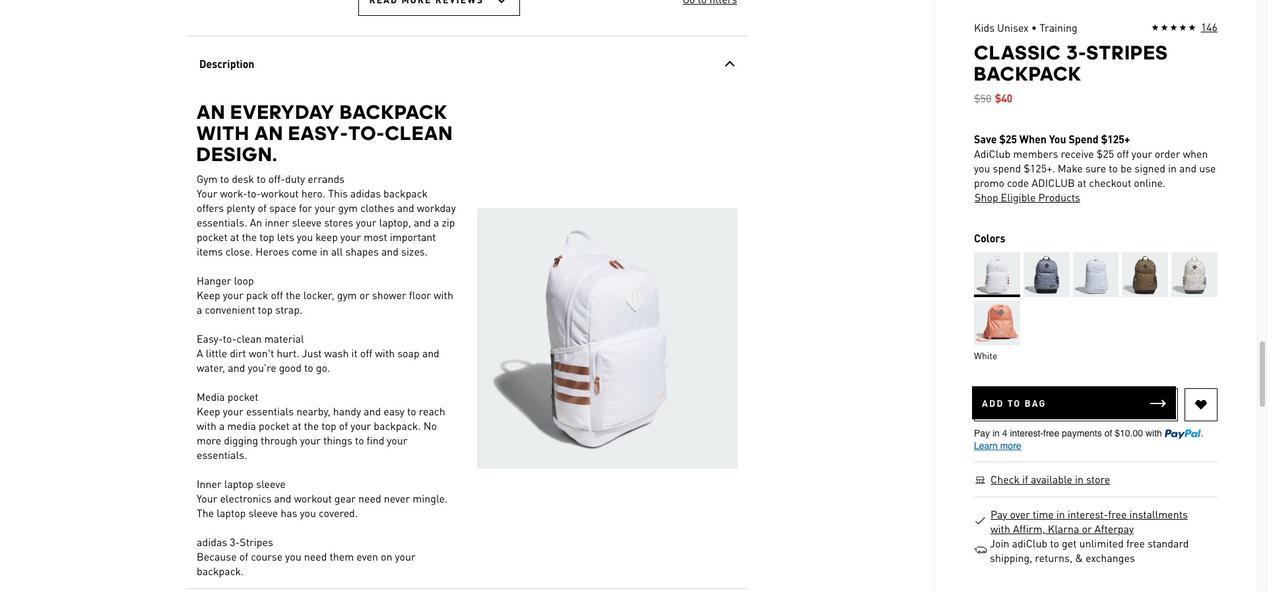 Task type: describe. For each thing, give the bounding box(es) containing it.
your right on
[[395, 549, 415, 563]]

get
[[1062, 536, 1077, 550]]

1 essentials. from the top
[[196, 215, 247, 229]]

electronics
[[220, 491, 271, 505]]

your up convenient
[[223, 288, 243, 302]]

1 horizontal spatial to-
[[247, 186, 261, 200]]

0 horizontal spatial clean
[[236, 331, 262, 345]]

clothes
[[360, 201, 394, 215]]

product color: light grey image
[[1073, 252, 1120, 297]]

and left easy
[[364, 404, 381, 418]]

work-
[[220, 186, 247, 200]]

in inside an everyday backpack with an easy-to-clean design. gym to desk to off-duty errands your work-to-workout hero. this adidas backpack offers plenty of space for your gym clothes and workday essentials. an inner sleeve stores your laptop, and a zip pocket at the top lets you keep your most important items close. heroes come in all shapes and sizes. hanger loop keep your pack off the locker, gym or shower floor with a convenient top strap. easy-to-clean material a little dirt won't hurt. just wash it off with soap and water, and you're good to go. media pocket keep your essentials nearby, handy and easy to reach with a media pocket at the top of your backpack. no more digging through your things to find your essentials. inner laptop sleeve your electronics and workout gear need never mingle. the laptop sleeve has you covered. adidas 3-stripes because of course you need them even on your backpack.
[[320, 244, 328, 258]]

klarna
[[1048, 522, 1080, 536]]

mingle.
[[413, 491, 448, 505]]

shipping,
[[991, 551, 1033, 565]]

&
[[1076, 551, 1084, 565]]

media
[[227, 419, 256, 433]]

with left the soap
[[375, 346, 395, 360]]

has
[[280, 506, 297, 520]]

kids unisex • training
[[975, 20, 1078, 34]]

0 horizontal spatial of
[[239, 549, 248, 563]]

0 vertical spatial backpack
[[340, 100, 448, 123]]

add
[[983, 397, 1005, 409]]

and up laptop,
[[397, 201, 414, 215]]

zip
[[442, 215, 455, 229]]

handy
[[333, 404, 361, 418]]

inner
[[196, 477, 221, 491]]

lets
[[277, 230, 294, 244]]

0 vertical spatial gym
[[338, 201, 358, 215]]

1 horizontal spatial at
[[292, 419, 301, 433]]

strap.
[[275, 302, 302, 316]]

join adiclub to get unlimited free standard shipping, returns, & exchanges
[[991, 536, 1190, 565]]

training
[[1040, 20, 1078, 34]]

to left off-
[[257, 172, 266, 186]]

2 your from the top
[[196, 491, 217, 505]]

an
[[254, 122, 283, 145]]

pay
[[991, 507, 1008, 521]]

0 horizontal spatial adidas
[[196, 535, 227, 549]]

2 essentials. from the top
[[196, 448, 247, 462]]

through
[[261, 433, 297, 447]]

0 horizontal spatial a
[[196, 302, 202, 316]]

wash
[[324, 346, 349, 360]]

returns,
[[1036, 551, 1073, 565]]

most
[[364, 230, 387, 244]]

your down hero.
[[315, 201, 335, 215]]

little
[[206, 346, 227, 360]]

things
[[323, 433, 352, 447]]

to right easy
[[407, 404, 416, 418]]

colors
[[975, 231, 1006, 245]]

gym
[[196, 172, 217, 186]]

1 vertical spatial backpack.
[[196, 564, 244, 578]]

no
[[423, 419, 437, 433]]

unlimited
[[1080, 536, 1124, 550]]

easy-
[[288, 122, 348, 145]]

hanger
[[196, 273, 231, 287]]

your up shapes
[[340, 230, 361, 244]]

adiclub
[[975, 147, 1011, 160]]

2 vertical spatial off
[[360, 346, 372, 360]]

1 vertical spatial laptop
[[216, 506, 246, 520]]

0 vertical spatial workout
[[261, 186, 299, 200]]

shop
[[975, 190, 999, 204]]

description
[[199, 57, 254, 71]]

inner
[[265, 215, 289, 229]]

your down "handy"
[[350, 419, 371, 433]]

eligible
[[1001, 190, 1036, 204]]

you up come
[[297, 230, 313, 244]]

check if available in store button
[[991, 472, 1111, 487]]

when
[[1020, 132, 1047, 146]]

0 vertical spatial the
[[242, 230, 257, 244]]

you
[[1050, 132, 1067, 146]]

0 vertical spatial of
[[257, 201, 266, 215]]

1 vertical spatial sleeve
[[256, 477, 285, 491]]

kids
[[975, 20, 995, 34]]

digging
[[224, 433, 258, 447]]

free for interest-
[[1109, 507, 1127, 521]]

be
[[1121, 161, 1133, 175]]

locker,
[[303, 288, 334, 302]]

1 your from the top
[[196, 186, 217, 200]]

or inside an everyday backpack with an easy-to-clean design. gym to desk to off-duty errands your work-to-workout hero. this adidas backpack offers plenty of space for your gym clothes and workday essentials. an inner sleeve stores your laptop, and a zip pocket at the top lets you keep your most important items close. heroes come in all shapes and sizes. hanger loop keep your pack off the locker, gym or shower floor with a convenient top strap. easy-to-clean material a little dirt won't hurt. just wash it off with soap and water, and you're good to go. media pocket keep your essentials nearby, handy and easy to reach with a media pocket at the top of your backpack. no more digging through your things to find your essentials. inner laptop sleeve your electronics and workout gear need never mingle. the laptop sleeve has you covered. adidas 3-stripes because of course you need them even on your backpack.
[[359, 288, 369, 302]]

at inside 'save $25 when you spend $125+ adiclub members receive $25 off your order when you spend $125+. make sure to be signed in and use promo code adiclub at checkout online. shop eligible products'
[[1078, 176, 1087, 190]]

hurt.
[[276, 346, 299, 360]]

free for unlimited
[[1127, 536, 1146, 550]]

0 horizontal spatial off
[[271, 288, 283, 302]]

or inside pay over time in interest-free installments with affirm, klarna or afterpay
[[1083, 522, 1093, 536]]

sizes.
[[401, 244, 428, 258]]

146
[[1202, 20, 1218, 34]]

come
[[292, 244, 317, 258]]

find
[[367, 433, 384, 447]]

0 vertical spatial need
[[358, 491, 381, 505]]

$40
[[995, 91, 1013, 105]]

3- inside "classic 3-stripes backpack $50 $40"
[[1067, 41, 1087, 64]]

0 vertical spatial adidas
[[350, 186, 381, 200]]

and right the soap
[[422, 346, 439, 360]]

everyday
[[230, 100, 335, 123]]

1 horizontal spatial a
[[219, 419, 224, 433]]

covered.
[[319, 506, 358, 520]]

1 vertical spatial at
[[230, 230, 239, 244]]

more
[[196, 433, 221, 447]]

0 vertical spatial top
[[259, 230, 274, 244]]

to left the go.
[[304, 361, 313, 374]]

2 horizontal spatial to-
[[348, 122, 385, 145]]

save $25 when you spend $125+ adiclub members receive $25 off your order when you spend $125+. make sure to be signed in and use promo code adiclub at checkout online. shop eligible products
[[975, 132, 1217, 204]]

when
[[1184, 147, 1209, 160]]

promo
[[975, 176, 1005, 190]]

available
[[1032, 472, 1073, 486]]

2 vertical spatial pocket
[[259, 419, 289, 433]]

0 vertical spatial pocket
[[196, 230, 227, 244]]

0 horizontal spatial $25
[[1000, 132, 1018, 146]]

and up has
[[274, 491, 291, 505]]

product color: white image
[[975, 252, 1021, 297]]

with right floor
[[433, 288, 453, 302]]

them
[[329, 549, 354, 563]]

2 horizontal spatial the
[[304, 419, 319, 433]]

and inside 'save $25 when you spend $125+ adiclub members receive $25 off your order when you spend $125+. make sure to be signed in and use promo code adiclub at checkout online. shop eligible products'
[[1180, 161, 1197, 175]]

affirm,
[[1014, 522, 1046, 536]]

hero.
[[301, 186, 325, 200]]

product color: grey image
[[1024, 252, 1070, 297]]

stores
[[324, 215, 353, 229]]

errands
[[308, 172, 344, 186]]

soap
[[397, 346, 419, 360]]

water,
[[196, 361, 225, 374]]

and down most
[[381, 244, 399, 258]]

off inside 'save $25 when you spend $125+ adiclub members receive $25 off your order when you spend $125+. make sure to be signed in and use promo code adiclub at checkout online. shop eligible products'
[[1117, 147, 1130, 160]]

offers
[[196, 201, 224, 215]]

1 horizontal spatial clean
[[385, 122, 453, 145]]

with left an
[[196, 122, 249, 145]]

standard
[[1148, 536, 1190, 550]]

all
[[331, 244, 343, 258]]

3- inside an everyday backpack with an easy-to-clean design. gym to desk to off-duty errands your work-to-workout hero. this adidas backpack offers plenty of space for your gym clothes and workday essentials. an inner sleeve stores your laptop, and a zip pocket at the top lets you keep your most important items close. heroes come in all shapes and sizes. hanger loop keep your pack off the locker, gym or shower floor with a convenient top strap. easy-to-clean material a little dirt won't hurt. just wash it off with soap and water, and you're good to go. media pocket keep your essentials nearby, handy and easy to reach with a media pocket at the top of your backpack. no more digging through your things to find your essentials. inner laptop sleeve your electronics and workout gear need never mingle. the laptop sleeve has you covered. adidas 3-stripes because of course you need them even on your backpack.
[[230, 535, 240, 549]]

members
[[1014, 147, 1059, 160]]

this
[[328, 186, 348, 200]]

even
[[356, 549, 378, 563]]



Task type: vqa. For each thing, say whether or not it's contained in the screenshot.
Eligible
yes



Task type: locate. For each thing, give the bounding box(es) containing it.
top
[[259, 230, 274, 244], [258, 302, 273, 316], [321, 419, 336, 433]]

of down "handy"
[[339, 419, 348, 433]]

you inside 'save $25 when you spend $125+ adiclub members receive $25 off your order when you spend $125+. make sure to be signed in and use promo code adiclub at checkout online. shop eligible products'
[[975, 161, 991, 175]]

convenient
[[205, 302, 255, 316]]

free up afterpay
[[1109, 507, 1127, 521]]

0 vertical spatial 3-
[[1067, 41, 1087, 64]]

material
[[264, 331, 304, 345]]

0 vertical spatial at
[[1078, 176, 1087, 190]]

with
[[196, 122, 249, 145], [433, 288, 453, 302], [375, 346, 395, 360], [196, 419, 216, 433], [991, 522, 1011, 536]]

keep down hanger
[[196, 288, 220, 302]]

gym up the stores
[[338, 201, 358, 215]]

1 vertical spatial off
[[271, 288, 283, 302]]

in left store in the bottom right of the page
[[1076, 472, 1084, 486]]

0 horizontal spatial the
[[242, 230, 257, 244]]

items
[[196, 244, 223, 258]]

1 horizontal spatial 3-
[[1067, 41, 1087, 64]]

off up strap.
[[271, 288, 283, 302]]

2 vertical spatial of
[[239, 549, 248, 563]]

off
[[1117, 147, 1130, 160], [271, 288, 283, 302], [360, 346, 372, 360]]

of
[[257, 201, 266, 215], [339, 419, 348, 433], [239, 549, 248, 563]]

workday
[[417, 201, 456, 215]]

0 vertical spatial backpack.
[[374, 419, 421, 433]]

to left find
[[355, 433, 364, 447]]

top up things
[[321, 419, 336, 433]]

essentials. down more
[[196, 448, 247, 462]]

add to bag
[[983, 397, 1047, 409]]

you up promo on the top of the page
[[975, 161, 991, 175]]

need right gear
[[358, 491, 381, 505]]

2 vertical spatial a
[[219, 419, 224, 433]]

laptop
[[224, 477, 253, 491], [216, 506, 246, 520]]

top down the pack
[[258, 302, 273, 316]]

of left the course
[[239, 549, 248, 563]]

in
[[1169, 161, 1177, 175], [320, 244, 328, 258], [1076, 472, 1084, 486], [1057, 507, 1066, 521]]

easy-
[[196, 331, 223, 345]]

you
[[975, 161, 991, 175], [297, 230, 313, 244], [300, 506, 316, 520], [285, 549, 301, 563]]

product color: white / onix / beige image
[[1172, 252, 1218, 297]]

adiclub
[[1032, 176, 1075, 190]]

a left zip
[[434, 215, 439, 229]]

or left shower
[[359, 288, 369, 302]]

afterpay
[[1095, 522, 1135, 536]]

interest-
[[1068, 507, 1109, 521]]

on
[[381, 549, 392, 563]]

the up strap.
[[286, 288, 301, 302]]

clean
[[385, 122, 453, 145], [236, 331, 262, 345]]

free inside pay over time in interest-free installments with affirm, klarna or afterpay
[[1109, 507, 1127, 521]]

1 vertical spatial workout
[[294, 491, 332, 505]]

1 vertical spatial an
[[250, 215, 262, 229]]

sure
[[1086, 161, 1107, 175]]

1 vertical spatial essentials.
[[196, 448, 247, 462]]

1 vertical spatial or
[[1083, 522, 1093, 536]]

gear
[[334, 491, 356, 505]]

2 vertical spatial at
[[292, 419, 301, 433]]

1 vertical spatial gym
[[337, 288, 357, 302]]

your up the signed
[[1132, 147, 1153, 160]]

0 vertical spatial a
[[434, 215, 439, 229]]

1 horizontal spatial off
[[360, 346, 372, 360]]

pack
[[246, 288, 268, 302]]

1 vertical spatial keep
[[196, 404, 220, 418]]

1 horizontal spatial of
[[257, 201, 266, 215]]

in down order
[[1169, 161, 1177, 175]]

or
[[359, 288, 369, 302], [1083, 522, 1093, 536]]

1 horizontal spatial need
[[358, 491, 381, 505]]

laptop,
[[379, 215, 411, 229]]

laptop down electronics
[[216, 506, 246, 520]]

your up media
[[223, 404, 243, 418]]

shop eligible products link
[[975, 190, 1082, 205]]

store
[[1087, 472, 1111, 486]]

1 vertical spatial backpack
[[383, 186, 428, 200]]

with up more
[[196, 419, 216, 433]]

0 vertical spatial keep
[[196, 288, 220, 302]]

0 vertical spatial an
[[196, 100, 225, 123]]

0 vertical spatial $25
[[1000, 132, 1018, 146]]

workout
[[261, 186, 299, 200], [294, 491, 332, 505]]

pay over time in interest-free installments with affirm, klarna or afterpay link
[[991, 507, 1210, 536]]

your down gym
[[196, 186, 217, 200]]

at down make
[[1078, 176, 1087, 190]]

essentials. down offers
[[196, 215, 247, 229]]

2 keep from the top
[[196, 404, 220, 418]]

never
[[384, 491, 410, 505]]

at
[[1078, 176, 1087, 190], [230, 230, 239, 244], [292, 419, 301, 433]]

1 vertical spatial pocket
[[227, 390, 258, 403]]

a left convenient
[[196, 302, 202, 316]]

2 horizontal spatial off
[[1117, 147, 1130, 160]]

description button
[[187, 36, 748, 92]]

to left be
[[1110, 161, 1119, 175]]

3- down training
[[1067, 41, 1087, 64]]

with inside pay over time in interest-free installments with affirm, klarna or afterpay
[[991, 522, 1011, 536]]

1 vertical spatial $25
[[1097, 147, 1115, 160]]

pocket down the essentials
[[259, 419, 289, 433]]

free down afterpay
[[1127, 536, 1146, 550]]

your up most
[[356, 215, 376, 229]]

0 vertical spatial to-
[[348, 122, 385, 145]]

pocket up items
[[196, 230, 227, 244]]

3- up because
[[230, 535, 240, 549]]

shower
[[372, 288, 406, 302]]

or down interest-
[[1083, 522, 1093, 536]]

2 vertical spatial the
[[304, 419, 319, 433]]

and down dirt
[[228, 361, 245, 374]]

just
[[302, 346, 322, 360]]

the
[[196, 506, 214, 520]]

pay over time in interest-free installments with affirm, klarna or afterpay
[[991, 507, 1189, 536]]

backpack
[[340, 100, 448, 123], [383, 186, 428, 200]]

to up work-
[[220, 172, 229, 186]]

design.
[[196, 143, 277, 166]]

gym right locker,
[[337, 288, 357, 302]]

an up the design. at left
[[196, 100, 225, 123]]

product color: medium brown / black / pulse lime s22 image
[[1123, 252, 1169, 297]]

white
[[975, 349, 998, 361]]

course
[[251, 549, 282, 563]]

to inside 'save $25 when you spend $125+ adiclub members receive $25 off your order when you spend $125+. make sure to be signed in and use promo code adiclub at checkout online. shop eligible products'
[[1110, 161, 1119, 175]]

the up close.
[[242, 230, 257, 244]]

2 vertical spatial to-
[[223, 331, 236, 345]]

at up close.
[[230, 230, 239, 244]]

and down when in the right of the page
[[1180, 161, 1197, 175]]

0 vertical spatial clean
[[385, 122, 453, 145]]

you right has
[[300, 506, 316, 520]]

2 vertical spatial top
[[321, 419, 336, 433]]

1 vertical spatial your
[[196, 491, 217, 505]]

off up be
[[1117, 147, 1130, 160]]

1 vertical spatial free
[[1127, 536, 1146, 550]]

0 vertical spatial free
[[1109, 507, 1127, 521]]

laptop up electronics
[[224, 477, 253, 491]]

0 horizontal spatial to-
[[223, 331, 236, 345]]

keep down media
[[196, 404, 220, 418]]

1 horizontal spatial or
[[1083, 522, 1093, 536]]

1 horizontal spatial backpack.
[[374, 419, 421, 433]]

save
[[975, 132, 997, 146]]

signed
[[1135, 161, 1166, 175]]

you right the course
[[285, 549, 301, 563]]

0 horizontal spatial at
[[230, 230, 239, 244]]

1 keep from the top
[[196, 288, 220, 302]]

duty
[[285, 172, 305, 186]]

0 vertical spatial off
[[1117, 147, 1130, 160]]

2 vertical spatial sleeve
[[248, 506, 278, 520]]

stripes down 146 "button"
[[1087, 41, 1169, 64]]

$25
[[1000, 132, 1018, 146], [1097, 147, 1115, 160]]

$50
[[975, 91, 992, 105]]

stripes up the course
[[240, 535, 273, 549]]

1 vertical spatial stripes
[[240, 535, 273, 549]]

for
[[299, 201, 312, 215]]

classic 3-stripes backpack $50 $40
[[975, 41, 1169, 105]]

sleeve down for
[[292, 215, 321, 229]]

off-
[[268, 172, 285, 186]]

$25 up adiclub
[[1000, 132, 1018, 146]]

check
[[991, 472, 1020, 486]]

nearby,
[[296, 404, 330, 418]]

loop
[[234, 273, 254, 287]]

free inside join adiclub to get unlimited free standard shipping, returns, & exchanges
[[1127, 536, 1146, 550]]

1 vertical spatial need
[[304, 549, 327, 563]]

your up the
[[196, 491, 217, 505]]

plenty
[[226, 201, 255, 215]]

shapes
[[345, 244, 379, 258]]

your inside 'save $25 when you spend $125+ adiclub members receive $25 off your order when you spend $125+. make sure to be signed in and use promo code adiclub at checkout online. shop eligible products'
[[1132, 147, 1153, 160]]

close.
[[225, 244, 253, 258]]

in left all
[[320, 244, 328, 258]]

$25 up sure on the right top of the page
[[1097, 147, 1115, 160]]

of left space
[[257, 201, 266, 215]]

an down plenty
[[250, 215, 262, 229]]

unisex
[[998, 20, 1029, 34]]

in inside 'save $25 when you spend $125+ adiclub members receive $25 off your order when you spend $125+. make sure to be signed in and use promo code adiclub at checkout online. shop eligible products'
[[1169, 161, 1177, 175]]

spend
[[1069, 132, 1099, 146]]

1 vertical spatial a
[[196, 302, 202, 316]]

over
[[1011, 507, 1031, 521]]

0 vertical spatial your
[[196, 186, 217, 200]]

$125+.
[[1024, 161, 1056, 175]]

2 horizontal spatial at
[[1078, 176, 1087, 190]]

1 vertical spatial the
[[286, 288, 301, 302]]

in up 'klarna'
[[1057, 507, 1066, 521]]

go.
[[316, 361, 330, 374]]

need
[[358, 491, 381, 505], [304, 549, 327, 563]]

backpack
[[975, 62, 1083, 85]]

0 vertical spatial laptop
[[224, 477, 253, 491]]

products
[[1039, 190, 1081, 204]]

to up returns, on the right of page
[[1051, 536, 1060, 550]]

time
[[1033, 507, 1054, 521]]

in inside button
[[1076, 472, 1084, 486]]

spend
[[993, 161, 1022, 175]]

0 vertical spatial or
[[359, 288, 369, 302]]

if
[[1023, 472, 1029, 486]]

0 horizontal spatial 3-
[[230, 535, 240, 549]]

0 vertical spatial stripes
[[1087, 41, 1169, 64]]

0 vertical spatial essentials.
[[196, 215, 247, 229]]

adidas up because
[[196, 535, 227, 549]]

1 vertical spatial to-
[[247, 186, 261, 200]]

1 vertical spatial top
[[258, 302, 273, 316]]

make
[[1058, 161, 1083, 175]]

1 horizontal spatial the
[[286, 288, 301, 302]]

pocket up media
[[227, 390, 258, 403]]

you're
[[248, 361, 276, 374]]

in inside pay over time in interest-free installments with affirm, klarna or afterpay
[[1057, 507, 1066, 521]]

1 vertical spatial of
[[339, 419, 348, 433]]

1 vertical spatial adidas
[[196, 535, 227, 549]]

a up more
[[219, 419, 224, 433]]

won't
[[249, 346, 274, 360]]

your left things
[[300, 433, 321, 447]]

checkout
[[1090, 176, 1132, 190]]

workout up space
[[261, 186, 299, 200]]

because
[[196, 549, 237, 563]]

top up heroes
[[259, 230, 274, 244]]

1 horizontal spatial $25
[[1097, 147, 1115, 160]]

with up the join
[[991, 522, 1011, 536]]

1 horizontal spatial stripes
[[1087, 41, 1169, 64]]

at down "nearby," on the bottom left of the page
[[292, 419, 301, 433]]

0 horizontal spatial need
[[304, 549, 327, 563]]

backpack. down because
[[196, 564, 244, 578]]

to inside join adiclub to get unlimited free standard shipping, returns, & exchanges
[[1051, 536, 1060, 550]]

stripes inside an everyday backpack with an easy-to-clean design. gym to desk to off-duty errands your work-to-workout hero. this adidas backpack offers plenty of space for your gym clothes and workday essentials. an inner sleeve stores your laptop, and a zip pocket at the top lets you keep your most important items close. heroes come in all shapes and sizes. hanger loop keep your pack off the locker, gym or shower floor with a convenient top strap. easy-to-clean material a little dirt won't hurt. just wash it off with soap and water, and you're good to go. media pocket keep your essentials nearby, handy and easy to reach with a media pocket at the top of your backpack. no more digging through your things to find your essentials. inner laptop sleeve your electronics and workout gear need never mingle. the laptop sleeve has you covered. adidas 3-stripes because of course you need them even on your backpack.
[[240, 535, 273, 549]]

product color: pink / silver metallic image
[[975, 300, 1021, 345]]

2 horizontal spatial a
[[434, 215, 439, 229]]

backpack. down easy
[[374, 419, 421, 433]]

important
[[390, 230, 436, 244]]

0 horizontal spatial an
[[196, 100, 225, 123]]

1 horizontal spatial adidas
[[350, 186, 381, 200]]

sleeve down electronics
[[248, 506, 278, 520]]

the down "nearby," on the bottom left of the page
[[304, 419, 319, 433]]

your
[[1132, 147, 1153, 160], [315, 201, 335, 215], [356, 215, 376, 229], [340, 230, 361, 244], [223, 288, 243, 302], [223, 404, 243, 418], [350, 419, 371, 433], [300, 433, 321, 447], [387, 433, 407, 447], [395, 549, 415, 563]]

online.
[[1135, 176, 1166, 190]]

off right it
[[360, 346, 372, 360]]

dirt
[[230, 346, 246, 360]]

need left them
[[304, 549, 327, 563]]

space
[[269, 201, 296, 215]]

2 horizontal spatial of
[[339, 419, 348, 433]]

0 horizontal spatial stripes
[[240, 535, 273, 549]]

1 horizontal spatial an
[[250, 215, 262, 229]]

your right find
[[387, 433, 407, 447]]

adidas up the clothes
[[350, 186, 381, 200]]

1 vertical spatial clean
[[236, 331, 262, 345]]

•
[[1032, 20, 1038, 34]]

1 vertical spatial 3-
[[230, 535, 240, 549]]

and up important
[[414, 215, 431, 229]]

0 horizontal spatial backpack.
[[196, 564, 244, 578]]

add to bag button
[[973, 386, 1177, 419]]

workout up has
[[294, 491, 332, 505]]

stripes inside "classic 3-stripes backpack $50 $40"
[[1087, 41, 1169, 64]]

sleeve up electronics
[[256, 477, 285, 491]]

0 vertical spatial sleeve
[[292, 215, 321, 229]]

0 horizontal spatial or
[[359, 288, 369, 302]]



